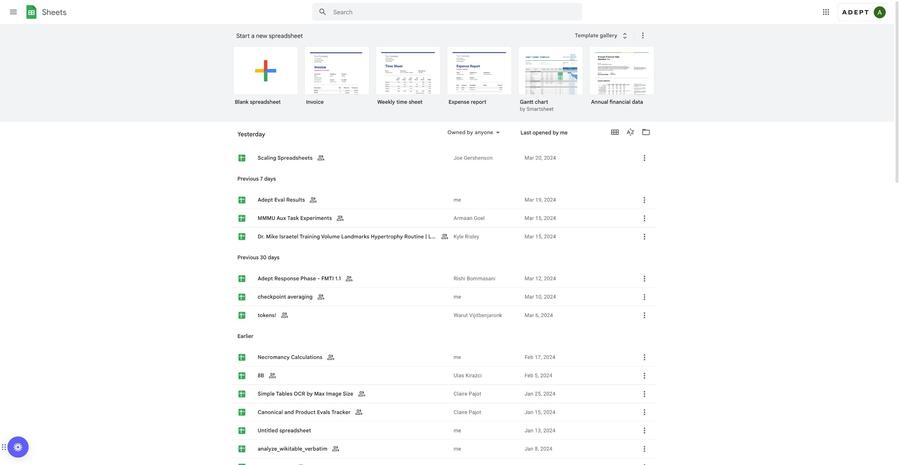 Task type: vqa. For each thing, say whether or not it's contained in the screenshot.
Sheets home icon
no



Task type: describe. For each thing, give the bounding box(es) containing it.
necromancy calculations google sheets element
[[257, 213, 449, 466]]

last opened by me mar 12, 2024 element
[[525, 275, 629, 283]]

move image
[[4, 443, 6, 452]]

medium image for adept eval results google sheets element
[[238, 196, 247, 205]]

more actions. popup button. image for 'last opened by me mar 12, 2024' element
[[640, 275, 649, 284]]

adept response phase - fmti 1.1 google sheets element
[[257, 134, 449, 466]]

1 vertical spatial heading
[[232, 122, 432, 146]]

owned by me element for last opened by me feb 17, 2024 element
[[454, 354, 519, 361]]

more actions. popup button. image for last opened by me mar 6, 2024 element
[[640, 311, 649, 320]]

last opened by me jan 25, 2024 element
[[525, 391, 629, 398]]

last opened by me feb 5, 2024 element
[[525, 372, 629, 380]]

last opened by me jan 15, 2024 element
[[525, 409, 629, 416]]

main menu image
[[9, 8, 18, 17]]

last opened by me feb 17, 2024 element
[[525, 354, 629, 361]]

owned by me element for 'last opened by me mar 19, 2024' element
[[454, 196, 519, 204]]

last opened by me jan 8, 2024 element
[[525, 446, 629, 453]]

mmmu aux task experiments google sheets element
[[257, 74, 449, 466]]

more actions. popup button. image for last opened by me mar 15, 2024 element related to owned by kyle risley element
[[640, 233, 649, 242]]

medium image for mmmu aux task experiments google sheets element
[[238, 214, 247, 223]]

adept eval results google sheets element
[[257, 55, 449, 466]]

move image
[[1, 443, 4, 452]]

last opened by me mar 19, 2024 element
[[525, 196, 629, 204]]

owned by ulas kirazci element
[[454, 372, 519, 380]]

record a loom image
[[14, 443, 23, 452]]

116b datasets google sheets element
[[257, 323, 449, 466]]

last opened by me mar 20, 2024 element
[[525, 154, 629, 162]]

last opened by me mar 15, 2024 element for owned by kyle risley element
[[525, 233, 629, 241]]

owned by me element for last opened by me mar 10, 2024 element
[[454, 294, 519, 301]]

checkpoint averaging google sheets element
[[257, 152, 449, 466]]

last opened by me mar 6, 2024 element
[[525, 312, 629, 319]]

last opened by me mar 15, 2024 element for owned by armaan goel element
[[525, 215, 629, 222]]

more actions. popup button. image for the last opened by me jan 25, 2024 element at the right of the page
[[640, 390, 649, 399]]



Task type: locate. For each thing, give the bounding box(es) containing it.
owned by claire pajot element for last opened by me jan 15, 2024 element
[[454, 409, 519, 416]]

list box
[[232, 5, 656, 466], [232, 17, 656, 466], [234, 45, 665, 138], [232, 55, 656, 466]]

0 vertical spatial last opened by me mar 15, 2024 element
[[525, 215, 629, 222]]

medium image for adept response phase - fmti 1.1 google sheets element
[[238, 275, 247, 284]]

Search bar text field
[[334, 8, 564, 16]]

more actions. popup button. image for last opened by me feb 17, 2024 element
[[640, 353, 649, 362]]

6 more actions. popup button. image from the top
[[640, 372, 649, 381]]

more actions. popup button. image for last opened by me mar 20, 2024 element
[[640, 154, 649, 163]]

1 vertical spatial last opened by me mar 15, 2024 element
[[525, 233, 629, 241]]

2 medium image from the top
[[238, 214, 247, 223]]

more actions. popup button. image
[[640, 154, 649, 163], [640, 196, 649, 205], [640, 275, 649, 284], [640, 311, 649, 320], [640, 353, 649, 362], [640, 372, 649, 381]]

4 owned by me element from the top
[[454, 427, 519, 435]]

3 owned by me element from the top
[[454, 354, 519, 361]]

0 vertical spatial heading
[[237, 24, 571, 48]]

more actions. popup button. image for owned by armaan goel element last opened by me mar 15, 2024 element
[[640, 214, 649, 223]]

search image
[[316, 4, 331, 19]]

1 more actions. popup button. image from the top
[[640, 214, 649, 223]]

0 vertical spatial owned by claire pajot element
[[454, 391, 519, 398]]

2 last opened by me mar 15, 2024 element from the top
[[525, 233, 629, 241]]

4 more actions. popup button. image from the top
[[640, 390, 649, 399]]

2 medium image from the top
[[238, 275, 247, 284]]

heading
[[237, 24, 571, 48], [232, 122, 432, 146]]

2 vertical spatial medium image
[[238, 233, 247, 242]]

1 more actions. popup button. image from the top
[[640, 154, 649, 163]]

4 more actions. popup button. image from the top
[[640, 311, 649, 320]]

owned by joe gershenson element
[[454, 154, 519, 162]]

1 owned by claire pajot element from the top
[[454, 391, 519, 398]]

owned by kyle risley element
[[454, 233, 519, 241]]

1 medium image from the top
[[238, 154, 247, 163]]

owned by claire pajot element
[[454, 391, 519, 398], [454, 409, 519, 416]]

last opened by me jan 13, 2024 element
[[525, 427, 629, 435]]

1 owned by me element from the top
[[454, 196, 519, 204]]

more actions. popup button. image for last opened by me mar 10, 2024 element
[[640, 293, 649, 302]]

owned by armaan goel element
[[454, 215, 519, 222]]

owned by warut vijitbenjaronk element
[[454, 312, 519, 319]]

medium image for dr. mike israetel training volume landmarks hypertrophy routine | liftvault.com google sheets element
[[238, 233, 247, 242]]

last opened by me mar 15, 2024 element
[[525, 215, 629, 222], [525, 233, 629, 241]]

medium image
[[238, 196, 247, 205], [238, 214, 247, 223], [238, 233, 247, 242]]

3 more actions. popup button. image from the top
[[640, 275, 649, 284]]

2 more actions. popup button. image from the top
[[640, 196, 649, 205]]

owned by me element for "last opened by me jan 13, 2024" element on the bottom of the page
[[454, 427, 519, 435]]

5 more actions. popup button. image from the top
[[640, 353, 649, 362]]

1 vertical spatial medium image
[[238, 214, 247, 223]]

dr. mike israetel training volume landmarks hypertrophy routine | liftvault.com google sheets element
[[257, 92, 452, 466]]

0 vertical spatial medium image
[[238, 154, 247, 163]]

analyze_wikitable_verbatim google sheets element
[[257, 305, 449, 466]]

owned by me element for last opened by me jan 8, 2024 element
[[454, 446, 519, 453]]

owned by curtis hawthorne element
[[454, 464, 519, 466]]

owned by claire pajot element for the last opened by me jan 25, 2024 element at the right of the page
[[454, 391, 519, 398]]

1 vertical spatial medium image
[[238, 275, 247, 284]]

last opened by me jan 3, 2024 element
[[525, 464, 629, 466]]

3 medium image from the top
[[238, 233, 247, 242]]

2 more actions. popup button. image from the top
[[640, 233, 649, 242]]

canonical and product evals tracker google sheets element
[[257, 268, 449, 466]]

1 vertical spatial owned by claire pajot element
[[454, 409, 519, 416]]

more actions. image
[[637, 31, 648, 40]]

scaling spreadsheets google sheets element
[[257, 13, 449, 466]]

8b google sheets element
[[245, 231, 449, 466]]

more actions. popup button. image for last opened by me feb 5, 2024 "element"
[[640, 372, 649, 381]]

None search field
[[312, 3, 583, 21]]

1 last opened by me mar 15, 2024 element from the top
[[525, 215, 629, 222]]

3 more actions. popup button. image from the top
[[640, 293, 649, 302]]

more actions. popup button. image
[[640, 214, 649, 223], [640, 233, 649, 242], [640, 293, 649, 302], [640, 390, 649, 399]]

2 owned by claire pajot element from the top
[[454, 409, 519, 416]]

medium image for scaling spreadsheets google sheets element at the left of the page
[[238, 154, 247, 163]]

1 medium image from the top
[[238, 196, 247, 205]]

option
[[232, 5, 656, 466], [232, 13, 656, 466], [232, 17, 656, 466], [232, 23, 656, 466], [232, 35, 656, 466], [234, 47, 298, 111], [305, 47, 369, 138], [376, 47, 441, 138], [447, 47, 512, 138], [519, 47, 583, 138], [590, 47, 655, 138], [232, 53, 656, 466], [232, 55, 656, 466], [232, 65, 656, 466], [232, 72, 656, 466], [232, 74, 656, 466], [232, 84, 656, 466], [232, 92, 656, 466], [232, 102, 656, 466], [232, 134, 656, 466]]

2 owned by me element from the top
[[454, 294, 519, 301]]

last opened by me mar 10, 2024 element
[[525, 294, 629, 301]]

owned by me element
[[454, 196, 519, 204], [454, 294, 519, 301], [454, 354, 519, 361], [454, 427, 519, 435], [454, 446, 519, 453]]

medium image
[[238, 154, 247, 163], [238, 275, 247, 284]]

5 owned by me element from the top
[[454, 446, 519, 453]]

owned by rishi bommasani element
[[454, 275, 519, 283]]

0 vertical spatial medium image
[[238, 196, 247, 205]]

template gallery image
[[621, 31, 630, 40]]

tokens! google sheets element
[[257, 171, 449, 466]]

more actions. popup button. image for 'last opened by me mar 19, 2024' element
[[640, 196, 649, 205]]

simple tables ocr by max image size google sheets element
[[257, 250, 449, 466]]



